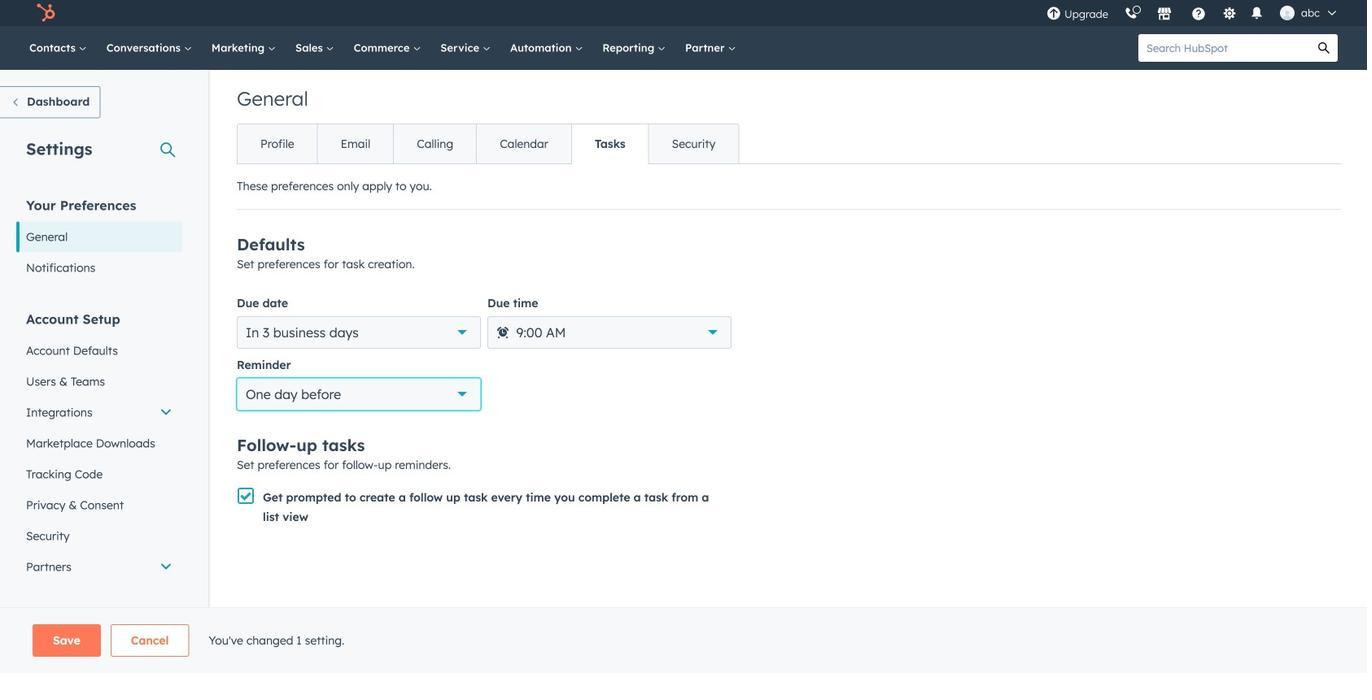 Task type: describe. For each thing, give the bounding box(es) containing it.
marketplaces image
[[1157, 7, 1172, 22]]

your preferences element
[[16, 197, 182, 284]]

data management element
[[16, 610, 182, 674]]



Task type: locate. For each thing, give the bounding box(es) containing it.
Search HubSpot search field
[[1138, 34, 1310, 62]]

account setup element
[[16, 310, 182, 583]]

garebear orlando image
[[1280, 6, 1295, 20]]

menu
[[1038, 0, 1348, 26]]

navigation
[[237, 124, 739, 164]]



Task type: vqa. For each thing, say whether or not it's contained in the screenshot.
menu
yes



